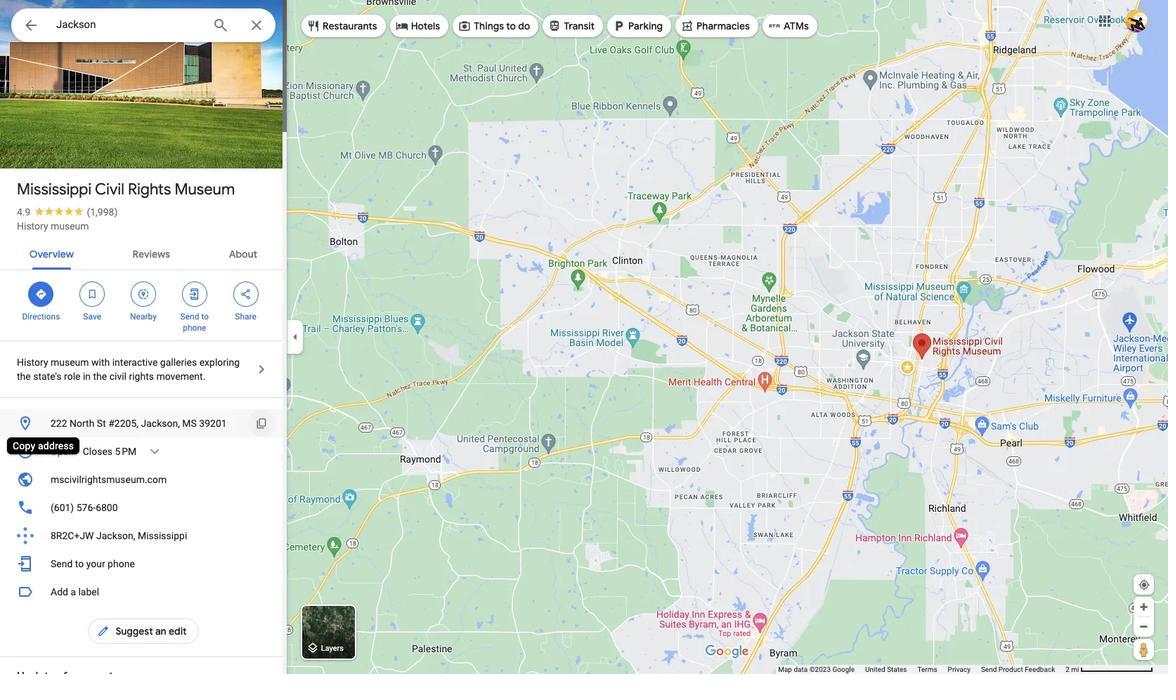 Task type: describe. For each thing, give the bounding box(es) containing it.
museum for history museum
[[51, 221, 89, 232]]

atms button
[[763, 9, 817, 43]]

send to your phone button
[[0, 550, 287, 578]]

(1,998)
[[87, 207, 118, 218]]

states
[[887, 666, 907, 674]]

hotels button
[[390, 9, 449, 43]]

atms
[[784, 20, 809, 32]]

8r2c+jw jackson, mississippi
[[51, 531, 187, 542]]

nearby
[[130, 312, 157, 322]]

suggest
[[116, 626, 153, 638]]

in
[[83, 371, 91, 382]]

0 vertical spatial mississippi
[[17, 180, 92, 200]]

copy
[[13, 441, 35, 452]]

zoom in image
[[1139, 602, 1149, 613]]

google
[[833, 666, 855, 674]]

5,895 photos
[[36, 139, 101, 153]]

to for your
[[75, 559, 84, 570]]

add
[[51, 587, 68, 598]]

2 mi button
[[1066, 666, 1153, 674]]

information for mississippi civil rights museum region
[[0, 407, 287, 578]]

save
[[83, 312, 101, 322]]

layers
[[321, 645, 344, 654]]

39201
[[199, 418, 227, 429]]

a
[[71, 587, 76, 598]]

address
[[38, 441, 74, 452]]

united states button
[[865, 666, 907, 675]]

exploring
[[199, 357, 240, 368]]

suggest an edit image
[[97, 626, 110, 638]]

history museum with interactive galleries exploring the state's role in the civil rights movement. button
[[0, 342, 287, 398]]

map
[[778, 666, 792, 674]]

rights
[[129, 371, 154, 382]]

privacy button
[[948, 666, 971, 675]]

privacy
[[948, 666, 971, 674]]

5,895 photos button
[[11, 134, 106, 158]]

5,895
[[36, 139, 63, 153]]

parking button
[[607, 9, 671, 43]]

none field inside jackson field
[[56, 16, 201, 33]]

suggest an edit button
[[88, 615, 199, 649]]

1,998 reviews element
[[87, 207, 118, 218]]

reviews
[[133, 248, 170, 261]]

museum
[[175, 180, 235, 200]]


[[188, 287, 201, 302]]

to for phone
[[201, 312, 209, 322]]

galleries
[[160, 357, 197, 368]]

north
[[70, 418, 94, 429]]

222
[[51, 418, 67, 429]]

show open hours for the week image
[[148, 446, 161, 458]]

send for send to phone
[[180, 312, 199, 322]]

2 the from the left
[[93, 371, 107, 382]]

hotels
[[411, 20, 440, 32]]

mi
[[1071, 666, 1079, 674]]

restaurants
[[323, 20, 377, 32]]

history museum button
[[17, 219, 89, 233]]

1 the from the left
[[17, 371, 31, 382]]

jackson, inside button
[[96, 531, 135, 542]]

things to do button
[[453, 9, 539, 43]]

history museum with interactive galleries exploring the state's role in the civil rights movement.
[[17, 357, 240, 382]]


[[86, 287, 99, 302]]


[[22, 15, 39, 35]]

overview
[[29, 248, 74, 261]]

8r2c+jw jackson, mississippi button
[[0, 522, 287, 550]]

show your location image
[[1138, 579, 1151, 592]]

things to do
[[474, 20, 530, 32]]

closes
[[83, 446, 113, 458]]

(601)
[[51, 503, 74, 514]]

pharmacies
[[697, 20, 750, 32]]


[[239, 287, 252, 302]]

send to phone
[[180, 312, 209, 333]]

pharmacies button
[[675, 9, 758, 43]]

overview button
[[18, 236, 85, 270]]

4.9 stars image
[[31, 207, 87, 216]]

united states
[[865, 666, 907, 674]]

collapse side panel image
[[287, 330, 303, 345]]


[[35, 287, 47, 302]]

send for send product feedback
[[981, 666, 997, 674]]

civil
[[95, 180, 124, 200]]

send product feedback
[[981, 666, 1055, 674]]

2
[[1066, 666, 1070, 674]]

interactive
[[112, 357, 158, 368]]

222 north st #2205, jackson, ms 39201
[[51, 418, 227, 429]]

#2205,
[[108, 418, 138, 429]]

do
[[518, 20, 530, 32]]

photos
[[66, 139, 101, 153]]

st
[[97, 418, 106, 429]]



Task type: vqa. For each thing, say whether or not it's contained in the screenshot.
Send to the right
yes



Task type: locate. For each thing, give the bounding box(es) containing it.
1 vertical spatial history
[[17, 357, 48, 368]]

museum down 4.9 stars image
[[51, 221, 89, 232]]

feedback
[[1025, 666, 1055, 674]]

1 vertical spatial jackson,
[[96, 531, 135, 542]]

2 museum from the top
[[51, 357, 89, 368]]

0 vertical spatial jackson,
[[141, 418, 180, 429]]

the right 'in' at the left bottom
[[93, 371, 107, 382]]

0 vertical spatial to
[[506, 20, 516, 32]]

history inside history museum with interactive galleries exploring the state's role in the civil rights movement.
[[17, 357, 48, 368]]

zoom out image
[[1139, 622, 1149, 633]]

the
[[17, 371, 31, 382], [93, 371, 107, 382]]

phone inside "send to phone"
[[183, 323, 206, 333]]

jackson, down the 6800
[[96, 531, 135, 542]]

 button
[[11, 8, 51, 45]]

phone right your
[[108, 559, 135, 570]]

mississippi
[[17, 180, 92, 200], [138, 531, 187, 542]]

things
[[474, 20, 504, 32]]

museum inside history museum button
[[51, 221, 89, 232]]

4.9
[[17, 207, 31, 218]]

data
[[794, 666, 808, 674]]

jackson,
[[141, 418, 180, 429], [96, 531, 135, 542]]

0 horizontal spatial send
[[51, 559, 73, 570]]

0 horizontal spatial jackson,
[[96, 531, 135, 542]]

1 museum from the top
[[51, 221, 89, 232]]

to inside "send to phone"
[[201, 312, 209, 322]]

0 vertical spatial history
[[17, 221, 48, 232]]

send up add
[[51, 559, 73, 570]]

about
[[229, 248, 257, 261]]

to inside things to do button
[[506, 20, 516, 32]]

1 vertical spatial museum
[[51, 357, 89, 368]]

mississippi civil rights museum main content
[[0, 0, 287, 675]]

copy address image
[[255, 418, 268, 430]]

show street view coverage image
[[1134, 640, 1154, 661]]

directions
[[22, 312, 60, 322]]

reviews button
[[121, 236, 181, 270]]

1 horizontal spatial send
[[180, 312, 199, 322]]

 search field
[[11, 8, 276, 45]]

to left do
[[506, 20, 516, 32]]

hours image
[[17, 444, 34, 460]]

0 horizontal spatial the
[[17, 371, 31, 382]]

222 north st #2205, jackson, ms 39201 button
[[0, 410, 287, 438]]

restaurants button
[[302, 9, 386, 43]]

parking
[[628, 20, 663, 32]]

civil
[[109, 371, 126, 382]]

state's
[[33, 371, 62, 382]]

send inside 'footer'
[[981, 666, 997, 674]]

send to your phone
[[51, 559, 135, 570]]

history for history museum with interactive galleries exploring the state's role in the civil rights movement.
[[17, 357, 48, 368]]

rights
[[128, 180, 171, 200]]

phone inside button
[[108, 559, 135, 570]]

send for send to your phone
[[51, 559, 73, 570]]

mississippi down (601) 576-6800 button at the bottom left of the page
[[138, 531, 187, 542]]

Jackson field
[[11, 8, 276, 42]]

send
[[180, 312, 199, 322], [51, 559, 73, 570], [981, 666, 997, 674]]

jackson, up show open hours for the week image
[[141, 418, 180, 429]]

0 vertical spatial send
[[180, 312, 199, 322]]

⋅
[[76, 446, 80, 458]]

1 vertical spatial mississippi
[[138, 531, 187, 542]]

museum for history museum with interactive galleries exploring the state's role in the civil rights movement.
[[51, 357, 89, 368]]

1 horizontal spatial jackson,
[[141, 418, 180, 429]]

1 vertical spatial phone
[[108, 559, 135, 570]]

1 history from the top
[[17, 221, 48, 232]]

mississippi civil rights museum
[[17, 180, 235, 200]]

museum inside history museum with interactive galleries exploring the state's role in the civil rights movement.
[[51, 357, 89, 368]]

1 horizontal spatial phone
[[183, 323, 206, 333]]

terms button
[[918, 666, 937, 675]]

role
[[64, 371, 80, 382]]

transit button
[[543, 9, 603, 43]]

museum up the role
[[51, 357, 89, 368]]

(601) 576-6800
[[51, 503, 118, 514]]

share
[[235, 312, 256, 322]]

with
[[91, 357, 110, 368]]

add a label
[[51, 587, 99, 598]]

photo of mississippi civil rights museum image
[[0, 0, 287, 180]]

mscivilrightsmuseum.com
[[51, 474, 167, 486]]

edit
[[169, 626, 187, 638]]

0 horizontal spatial mississippi
[[17, 180, 92, 200]]

send left "product"
[[981, 666, 997, 674]]

send inside information for mississippi civil rights museum region
[[51, 559, 73, 570]]

send inside "send to phone"
[[180, 312, 199, 322]]

2 vertical spatial send
[[981, 666, 997, 674]]

©2023
[[809, 666, 831, 674]]

(601) 576-6800 button
[[0, 494, 287, 522]]

the left the state's in the bottom of the page
[[17, 371, 31, 382]]

to inside the 'send to your phone' button
[[75, 559, 84, 570]]

actions for mississippi civil rights museum region
[[0, 271, 287, 341]]

tab list
[[0, 236, 287, 270]]

0 horizontal spatial phone
[[108, 559, 135, 570]]

mississippi inside button
[[138, 531, 187, 542]]

6800
[[96, 503, 118, 514]]

add a label button
[[0, 578, 287, 607]]

0 vertical spatial phone
[[183, 323, 206, 333]]

None field
[[56, 16, 201, 33]]

phone
[[183, 323, 206, 333], [108, 559, 135, 570]]

send product feedback button
[[981, 666, 1055, 675]]

0 vertical spatial museum
[[51, 221, 89, 232]]

footer containing map data ©2023 google
[[778, 666, 1066, 675]]

2 mi
[[1066, 666, 1079, 674]]

to for do
[[506, 20, 516, 32]]

united
[[865, 666, 885, 674]]

an
[[155, 626, 166, 638]]

copy address
[[13, 441, 74, 452]]

8r2c+jw
[[51, 531, 94, 542]]

1 vertical spatial send
[[51, 559, 73, 570]]

open
[[51, 446, 74, 458]]

open ⋅ closes 5 pm
[[51, 446, 136, 458]]

to left your
[[75, 559, 84, 570]]

2 horizontal spatial to
[[506, 20, 516, 32]]

mississippi up 4.9 stars image
[[17, 180, 92, 200]]

tab list containing overview
[[0, 236, 287, 270]]

tab list inside google maps element
[[0, 236, 287, 270]]

ms
[[182, 418, 197, 429]]

jackson, inside button
[[141, 418, 180, 429]]

1 horizontal spatial to
[[201, 312, 209, 322]]

send down "" on the left top
[[180, 312, 199, 322]]

mscivilrightsmuseum.com link
[[0, 466, 287, 494]]

576-
[[76, 503, 96, 514]]

phone down "" on the left top
[[183, 323, 206, 333]]

label
[[78, 587, 99, 598]]

product
[[999, 666, 1023, 674]]

footer
[[778, 666, 1066, 675]]

google account: ben nelson  
(ben.nelson1980@gmail.com) image
[[1125, 10, 1148, 32]]

history up the state's in the bottom of the page
[[17, 357, 48, 368]]

history museum
[[17, 221, 89, 232]]

5 pm
[[115, 446, 136, 458]]

history down 4.9
[[17, 221, 48, 232]]

2 horizontal spatial send
[[981, 666, 997, 674]]

1 horizontal spatial mississippi
[[138, 531, 187, 542]]

map data ©2023 google
[[778, 666, 855, 674]]

0 horizontal spatial to
[[75, 559, 84, 570]]

2 vertical spatial to
[[75, 559, 84, 570]]

history for history museum
[[17, 221, 48, 232]]

1 vertical spatial to
[[201, 312, 209, 322]]

1 horizontal spatial the
[[93, 371, 107, 382]]

2 history from the top
[[17, 357, 48, 368]]

google maps element
[[0, 0, 1168, 675]]


[[137, 287, 150, 302]]

footer inside google maps element
[[778, 666, 1066, 675]]

to left share
[[201, 312, 209, 322]]

transit
[[564, 20, 595, 32]]



